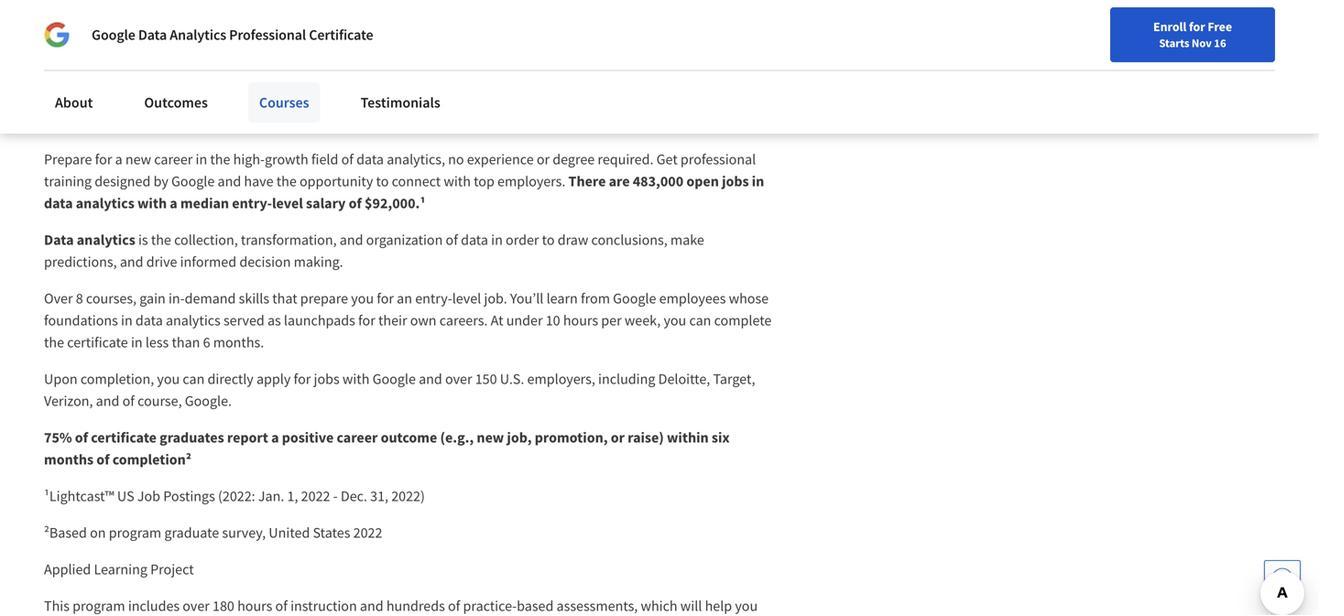 Task type: describe. For each thing, give the bounding box(es) containing it.
find
[[810, 58, 834, 74]]

professional certificate - 8 course series
[[44, 94, 476, 126]]

1 vertical spatial -
[[333, 487, 338, 506]]

show notifications image
[[1124, 60, 1146, 82]]

positive
[[282, 429, 334, 447]]

prepare
[[300, 289, 348, 308]]

over 8 courses, gain in-demand skills that prepare you for an entry-level job. you'll learn from google employees whose foundations in data analytics served as launchpads for their own careers. at under 10 hours per week, you can complete the certificate in less than 6 months.
[[44, 289, 775, 352]]

graduates
[[160, 429, 224, 447]]

program inside 'this program includes over 180 hours of instruction and hundreds of practice-based assessments, which will help you'
[[72, 597, 125, 616]]

6
[[203, 333, 210, 352]]

foundations
[[44, 311, 118, 330]]

¹lightcast™
[[44, 487, 114, 506]]

survey,
[[222, 524, 266, 542]]

graduate
[[164, 524, 219, 542]]

english
[[1020, 57, 1065, 76]]

to inside "prepare for a new career in the high-growth field of data analytics, no experience or degree required. get professional training designed by google and have the opportunity to connect with top employers."
[[376, 172, 389, 190]]

week,
[[625, 311, 661, 330]]

order
[[506, 231, 539, 249]]

job,
[[507, 429, 532, 447]]

skills
[[239, 289, 269, 308]]

no
[[448, 150, 464, 168]]

a inside 75% of certificate graduates report a positive career outcome (e.g., new job, promotion, or raise) within six months of completion²
[[271, 429, 279, 447]]

promotion,
[[535, 429, 608, 447]]

find your new career link
[[801, 55, 934, 78]]

applied learning project
[[44, 561, 194, 579]]

verizon,
[[44, 392, 93, 410]]

2022 for states
[[353, 524, 382, 542]]

of left the instruction
[[275, 597, 288, 616]]

of right 75%
[[75, 429, 88, 447]]

testimonials
[[361, 93, 440, 112]]

months
[[44, 451, 94, 469]]

outcomes
[[144, 93, 208, 112]]

(e.g.,
[[440, 429, 474, 447]]

analytics
[[170, 26, 226, 44]]

certificate inside over 8 courses, gain in-demand skills that prepare you for an entry-level job. you'll learn from google employees whose foundations in data analytics served as launchpads for their own careers. at under 10 hours per week, you can complete the certificate in less than 6 months.
[[67, 333, 128, 352]]

8 inside over 8 courses, gain in-demand skills that prepare you for an entry-level job. you'll learn from google employees whose foundations in data analytics served as launchpads for their own careers. at under 10 hours per week, you can complete the certificate in less than 6 months.
[[76, 289, 83, 308]]

professional
[[681, 150, 756, 168]]

with for there
[[137, 194, 167, 212]]

help center image
[[1271, 568, 1293, 590]]

decision
[[239, 253, 291, 271]]

1 horizontal spatial 8
[[316, 94, 329, 126]]

the inside over 8 courses, gain in-demand skills that prepare you for an entry-level job. you'll learn from google employees whose foundations in data analytics served as launchpads for their own careers. at under 10 hours per week, you can complete the certificate in less than 6 months.
[[44, 333, 64, 352]]

with for upon
[[342, 370, 370, 388]]

transformation,
[[241, 231, 337, 249]]

practice-
[[463, 597, 517, 616]]

high-
[[233, 150, 265, 168]]

six
[[712, 429, 730, 447]]

deloitte,
[[658, 370, 710, 388]]

is
[[138, 231, 148, 249]]

1 horizontal spatial data
[[138, 26, 167, 44]]

150
[[475, 370, 497, 388]]

collection,
[[174, 231, 238, 249]]

course,
[[138, 392, 182, 410]]

that
[[272, 289, 297, 308]]

learning
[[94, 561, 147, 579]]

and down completion,
[[96, 392, 119, 410]]

including
[[598, 370, 655, 388]]

of left "practice-"
[[448, 597, 460, 616]]

and up making.
[[340, 231, 363, 249]]

in inside is the collection, transformation, and organization of data in order to draw conclusions, make predictions, and drive informed decision making.
[[491, 231, 503, 249]]

75%
[[44, 429, 72, 447]]

assessments,
[[557, 597, 638, 616]]

upon
[[44, 370, 78, 388]]

level inside "there are 483,000 open jobs in data analytics with a median entry-level salary of $92,000.¹"
[[272, 194, 303, 212]]

enroll
[[1153, 18, 1187, 35]]

new inside "prepare for a new career in the high-growth field of data analytics, no experience or degree required. get professional training designed by google and have the opportunity to connect with top employers."
[[125, 150, 151, 168]]

for left an
[[377, 289, 394, 308]]

google inside over 8 courses, gain in-demand skills that prepare you for an entry-level job. you'll learn from google employees whose foundations in data analytics served as launchpads for their own careers. at under 10 hours per week, you can complete the certificate in less than 6 months.
[[613, 289, 656, 308]]

which
[[641, 597, 678, 616]]

free
[[1208, 18, 1232, 35]]

less
[[145, 333, 169, 352]]

demand
[[185, 289, 236, 308]]

over
[[44, 289, 73, 308]]

states
[[313, 524, 350, 542]]

16
[[1214, 36, 1226, 50]]

informed
[[180, 253, 236, 271]]

of right months
[[96, 451, 110, 469]]

designed
[[95, 172, 151, 190]]

0 vertical spatial professional
[[229, 26, 306, 44]]

483,000
[[633, 172, 684, 190]]

target,
[[713, 370, 755, 388]]

1 horizontal spatial certificate
[[309, 26, 373, 44]]

0 horizontal spatial professional
[[44, 94, 179, 126]]

10
[[546, 311, 560, 330]]

entry- inside "there are 483,000 open jobs in data analytics with a median entry-level salary of $92,000.¹"
[[232, 194, 272, 212]]

top
[[474, 172, 495, 190]]

testimonials link
[[350, 82, 451, 123]]

of inside upon completion, you can directly apply for jobs with google and over 150 u.s. employers, including deloitte, target, verizon, and of course, google.
[[122, 392, 135, 410]]

²based
[[44, 524, 87, 542]]

in-
[[169, 289, 185, 308]]

and inside 'this program includes over 180 hours of instruction and hundreds of practice-based assessments, which will help you'
[[360, 597, 383, 616]]

analytics inside "there are 483,000 open jobs in data analytics with a median entry-level salary of $92,000.¹"
[[76, 194, 134, 212]]

united
[[269, 524, 310, 542]]

employees
[[659, 289, 726, 308]]

analytics inside over 8 courses, gain in-demand skills that prepare you for an entry-level job. you'll learn from google employees whose foundations in data analytics served as launchpads for their own careers. at under 10 hours per week, you can complete the certificate in less than 6 months.
[[166, 311, 221, 330]]

for individuals
[[29, 9, 122, 27]]

careers.
[[439, 311, 488, 330]]

and down is
[[120, 253, 143, 271]]

your
[[836, 58, 860, 74]]

1,
[[287, 487, 298, 506]]

postings
[[163, 487, 215, 506]]

from
[[581, 289, 610, 308]]

certificate inside 75% of certificate graduates report a positive career outcome (e.g., new job, promotion, or raise) within six months of completion²
[[91, 429, 157, 447]]

in inside "there are 483,000 open jobs in data analytics with a median entry-level salary of $92,000.¹"
[[752, 172, 764, 190]]

gain
[[139, 289, 166, 308]]

with inside "prepare for a new career in the high-growth field of data analytics, no experience or degree required. get professional training designed by google and have the opportunity to connect with top employers."
[[444, 172, 471, 190]]

there are 483,000 open jobs in data analytics with a median entry-level salary of $92,000.¹
[[44, 172, 767, 212]]

outcome
[[381, 429, 437, 447]]

open
[[686, 172, 719, 190]]

whose
[[729, 289, 769, 308]]

own
[[410, 311, 437, 330]]

field
[[311, 150, 338, 168]]

draw
[[558, 231, 588, 249]]

google up coursera image
[[92, 26, 135, 44]]

is the collection, transformation, and organization of data in order to draw conclusions, make predictions, and drive informed decision making.
[[44, 231, 707, 271]]

coursera image
[[22, 52, 138, 81]]

of inside "prepare for a new career in the high-growth field of data analytics, no experience or degree required. get professional training designed by google and have the opportunity to connect with top employers."
[[341, 150, 354, 168]]

within
[[667, 429, 709, 447]]

per
[[601, 311, 622, 330]]

²based on program graduate survey, united states 2022
[[44, 524, 382, 542]]

as
[[267, 311, 281, 330]]



Task type: locate. For each thing, give the bounding box(es) containing it.
required.
[[598, 150, 654, 168]]

months.
[[213, 333, 264, 352]]

2 vertical spatial analytics
[[166, 311, 221, 330]]

of inside "there are 483,000 open jobs in data analytics with a median entry-level salary of $92,000.¹"
[[349, 194, 362, 212]]

an
[[397, 289, 412, 308]]

1 vertical spatial data
[[44, 231, 74, 249]]

1 horizontal spatial -
[[333, 487, 338, 506]]

0 horizontal spatial to
[[376, 172, 389, 190]]

outcomes link
[[133, 82, 219, 123]]

with down "launchpads"
[[342, 370, 370, 388]]

entry- down have
[[232, 194, 272, 212]]

1 horizontal spatial hours
[[563, 311, 598, 330]]

in left the less
[[131, 333, 143, 352]]

for inside upon completion, you can directly apply for jobs with google and over 150 u.s. employers, including deloitte, target, verizon, and of course, google.
[[294, 370, 311, 388]]

career
[[889, 58, 925, 74]]

over inside upon completion, you can directly apply for jobs with google and over 150 u.s. employers, including deloitte, target, verizon, and of course, google.
[[445, 370, 472, 388]]

apply
[[256, 370, 291, 388]]

with inside "there are 483,000 open jobs in data analytics with a median entry-level salary of $92,000.¹"
[[137, 194, 167, 212]]

0 vertical spatial program
[[109, 524, 161, 542]]

of down opportunity
[[349, 194, 362, 212]]

this program includes over 180 hours of instruction and hundreds of practice-based assessments, which will help you
[[44, 597, 776, 616]]

career right positive
[[337, 429, 378, 447]]

entry- inside over 8 courses, gain in-demand skills that prepare you for an entry-level job. you'll learn from google employees whose foundations in data analytics served as launchpads for their own careers. at under 10 hours per week, you can complete the certificate in less than 6 months.
[[415, 289, 452, 308]]

you right help
[[735, 597, 758, 616]]

0 vertical spatial analytics
[[76, 194, 134, 212]]

this
[[44, 597, 70, 616]]

data up predictions,
[[44, 231, 74, 249]]

1 vertical spatial over
[[183, 597, 210, 616]]

- left "dec." at the left bottom
[[333, 487, 338, 506]]

data inside "prepare for a new career in the high-growth field of data analytics, no experience or degree required. get professional training designed by google and have the opportunity to connect with top employers."
[[356, 150, 384, 168]]

google image
[[44, 22, 70, 48]]

1 vertical spatial certificate
[[91, 429, 157, 447]]

predictions,
[[44, 253, 117, 271]]

the down foundations
[[44, 333, 64, 352]]

you
[[351, 289, 374, 308], [664, 311, 686, 330], [157, 370, 180, 388], [735, 597, 758, 616]]

0 horizontal spatial data
[[44, 231, 74, 249]]

degree
[[553, 150, 595, 168]]

with
[[444, 172, 471, 190], [137, 194, 167, 212], [342, 370, 370, 388]]

google inside upon completion, you can directly apply for jobs with google and over 150 u.s. employers, including deloitte, target, verizon, and of course, google.
[[372, 370, 416, 388]]

to left draw at top
[[542, 231, 555, 249]]

0 vertical spatial can
[[689, 311, 711, 330]]

you right prepare
[[351, 289, 374, 308]]

analytics down designed
[[76, 194, 134, 212]]

data
[[138, 26, 167, 44], [44, 231, 74, 249]]

professional right analytics
[[229, 26, 306, 44]]

1 vertical spatial jobs
[[314, 370, 340, 388]]

their
[[378, 311, 407, 330]]

of right field at the left top
[[341, 150, 354, 168]]

with inside upon completion, you can directly apply for jobs with google and over 150 u.s. employers, including deloitte, target, verizon, and of course, google.
[[342, 370, 370, 388]]

jobs right apply
[[314, 370, 340, 388]]

certificate
[[67, 333, 128, 352], [91, 429, 157, 447]]

in
[[196, 150, 207, 168], [752, 172, 764, 190], [491, 231, 503, 249], [121, 311, 133, 330], [131, 333, 143, 352]]

courses link
[[248, 82, 320, 123]]

google up the median
[[171, 172, 215, 190]]

hours down from on the left of page
[[563, 311, 598, 330]]

0 vertical spatial career
[[154, 150, 193, 168]]

1 vertical spatial certificate
[[184, 94, 298, 126]]

0 horizontal spatial jobs
[[314, 370, 340, 388]]

at
[[491, 311, 503, 330]]

jobs inside upon completion, you can directly apply for jobs with google and over 150 u.s. employers, including deloitte, target, verizon, and of course, google.
[[314, 370, 340, 388]]

prepare
[[44, 150, 92, 168]]

1 horizontal spatial entry-
[[415, 289, 452, 308]]

hours inside 'this program includes over 180 hours of instruction and hundreds of practice-based assessments, which will help you'
[[237, 597, 272, 616]]

1 horizontal spatial over
[[445, 370, 472, 388]]

of right organization
[[446, 231, 458, 249]]

0 horizontal spatial a
[[115, 150, 122, 168]]

make
[[670, 231, 704, 249]]

professional down coursera image
[[44, 94, 179, 126]]

job
[[137, 487, 160, 506]]

based
[[517, 597, 554, 616]]

coursera career certificate image
[[929, 0, 1234, 54]]

new inside 75% of certificate graduates report a positive career outcome (e.g., new job, promotion, or raise) within six months of completion²
[[477, 429, 504, 447]]

1 vertical spatial 8
[[76, 289, 83, 308]]

the inside is the collection, transformation, and organization of data in order to draw conclusions, make predictions, and drive informed decision making.
[[151, 231, 171, 249]]

data down training at the top of page
[[44, 194, 73, 212]]

0 horizontal spatial certificate
[[184, 94, 298, 126]]

starts
[[1159, 36, 1189, 50]]

1 vertical spatial with
[[137, 194, 167, 212]]

0 vertical spatial to
[[376, 172, 389, 190]]

1 vertical spatial analytics
[[77, 231, 135, 249]]

1 vertical spatial program
[[72, 597, 125, 616]]

have
[[244, 172, 273, 190]]

a right report
[[271, 429, 279, 447]]

a up designed
[[115, 150, 122, 168]]

can inside upon completion, you can directly apply for jobs with google and over 150 u.s. employers, including deloitte, target, verizon, and of course, google.
[[183, 370, 205, 388]]

data inside "there are 483,000 open jobs in data analytics with a median entry-level salary of $92,000.¹"
[[44, 194, 73, 212]]

upon completion, you can directly apply for jobs with google and over 150 u.s. employers, including deloitte, target, verizon, and of course, google.
[[44, 370, 758, 410]]

for
[[29, 9, 49, 27]]

1 horizontal spatial can
[[689, 311, 711, 330]]

to up the $92,000.¹
[[376, 172, 389, 190]]

the
[[210, 150, 230, 168], [276, 172, 297, 190], [151, 231, 171, 249], [44, 333, 64, 352]]

0 horizontal spatial hours
[[237, 597, 272, 616]]

0 vertical spatial with
[[444, 172, 471, 190]]

directly
[[208, 370, 254, 388]]

or inside "prepare for a new career in the high-growth field of data analytics, no experience or degree required. get professional training designed by google and have the opportunity to connect with top employers."
[[537, 150, 550, 168]]

the down growth
[[276, 172, 297, 190]]

career
[[154, 150, 193, 168], [337, 429, 378, 447]]

on
[[90, 524, 106, 542]]

completion,
[[80, 370, 154, 388]]

2 horizontal spatial a
[[271, 429, 279, 447]]

jobs inside "there are 483,000 open jobs in data analytics with a median entry-level salary of $92,000.¹"
[[722, 172, 749, 190]]

None search field
[[261, 48, 563, 85]]

2 vertical spatial with
[[342, 370, 370, 388]]

1 vertical spatial level
[[452, 289, 481, 308]]

- up growth
[[303, 94, 311, 126]]

0 horizontal spatial with
[[137, 194, 167, 212]]

2022 right 1,
[[301, 487, 330, 506]]

experience
[[467, 150, 534, 168]]

by
[[153, 172, 168, 190]]

jobs down professional
[[722, 172, 749, 190]]

1 horizontal spatial to
[[542, 231, 555, 249]]

0 vertical spatial certificate
[[309, 26, 373, 44]]

and left have
[[218, 172, 241, 190]]

0 horizontal spatial career
[[154, 150, 193, 168]]

1 vertical spatial career
[[337, 429, 378, 447]]

for right apply
[[294, 370, 311, 388]]

1 vertical spatial a
[[170, 194, 177, 212]]

for left their
[[358, 311, 375, 330]]

a inside "prepare for a new career in the high-growth field of data analytics, no experience or degree required. get professional training designed by google and have the opportunity to connect with top employers."
[[115, 150, 122, 168]]

with down by
[[137, 194, 167, 212]]

0 horizontal spatial 8
[[76, 289, 83, 308]]

8 right courses
[[316, 94, 329, 126]]

there
[[568, 172, 606, 190]]

1 horizontal spatial with
[[342, 370, 370, 388]]

1 vertical spatial hours
[[237, 597, 272, 616]]

conclusions,
[[591, 231, 668, 249]]

can up 'google.'
[[183, 370, 205, 388]]

0 vertical spatial -
[[303, 94, 311, 126]]

1 vertical spatial can
[[183, 370, 205, 388]]

of inside is the collection, transformation, and organization of data in order to draw conclusions, make predictions, and drive informed decision making.
[[446, 231, 458, 249]]

and left hundreds
[[360, 597, 383, 616]]

in inside "prepare for a new career in the high-growth field of data analytics, no experience or degree required. get professional training designed by google and have the opportunity to connect with top employers."
[[196, 150, 207, 168]]

hundreds
[[386, 597, 445, 616]]

under
[[506, 311, 543, 330]]

individuals
[[52, 9, 122, 27]]

for inside "prepare for a new career in the high-growth field of data analytics, no experience or degree required. get professional training designed by google and have the opportunity to connect with top employers."
[[95, 150, 112, 168]]

new left the job,
[[477, 429, 504, 447]]

1 horizontal spatial or
[[611, 429, 625, 447]]

or left raise) in the bottom of the page
[[611, 429, 625, 447]]

0 horizontal spatial -
[[303, 94, 311, 126]]

over left 180
[[183, 597, 210, 616]]

1 vertical spatial 2022
[[353, 524, 382, 542]]

to inside is the collection, transformation, and organization of data in order to draw conclusions, make predictions, and drive informed decision making.
[[542, 231, 555, 249]]

data inside is the collection, transformation, and organization of data in order to draw conclusions, make predictions, and drive informed decision making.
[[461, 231, 488, 249]]

1 vertical spatial to
[[542, 231, 555, 249]]

1 horizontal spatial professional
[[229, 26, 306, 44]]

can inside over 8 courses, gain in-demand skills that prepare you for an entry-level job. you'll learn from google employees whose foundations in data analytics served as launchpads for their own careers. at under 10 hours per week, you can complete the certificate in less than 6 months.
[[689, 311, 711, 330]]

certificate down foundations
[[67, 333, 128, 352]]

for
[[1189, 18, 1205, 35], [95, 150, 112, 168], [377, 289, 394, 308], [358, 311, 375, 330], [294, 370, 311, 388]]

about
[[55, 93, 93, 112]]

0 horizontal spatial new
[[125, 150, 151, 168]]

2022)
[[391, 487, 425, 506]]

raise)
[[628, 429, 664, 447]]

u.s.
[[500, 370, 524, 388]]

in down professional
[[752, 172, 764, 190]]

find your new career
[[810, 58, 925, 74]]

data up opportunity
[[356, 150, 384, 168]]

level up the careers.
[[452, 289, 481, 308]]

0 horizontal spatial entry-
[[232, 194, 272, 212]]

1 vertical spatial new
[[477, 429, 504, 447]]

of
[[341, 150, 354, 168], [349, 194, 362, 212], [446, 231, 458, 249], [122, 392, 135, 410], [75, 429, 88, 447], [96, 451, 110, 469], [275, 597, 288, 616], [448, 597, 460, 616]]

career inside "prepare for a new career in the high-growth field of data analytics, no experience or degree required. get professional training designed by google and have the opportunity to connect with top employers."
[[154, 150, 193, 168]]

1 horizontal spatial 2022
[[353, 524, 382, 542]]

the left high-
[[210, 150, 230, 168]]

new
[[863, 58, 887, 74]]

you down employees
[[664, 311, 686, 330]]

level down have
[[272, 194, 303, 212]]

0 vertical spatial 2022
[[301, 487, 330, 506]]

hours
[[563, 311, 598, 330], [237, 597, 272, 616]]

nov
[[1192, 36, 1212, 50]]

0 vertical spatial data
[[138, 26, 167, 44]]

program
[[109, 524, 161, 542], [72, 597, 125, 616]]

for up designed
[[95, 150, 112, 168]]

with down no
[[444, 172, 471, 190]]

0 vertical spatial certificate
[[67, 333, 128, 352]]

0 horizontal spatial 2022
[[301, 487, 330, 506]]

1 vertical spatial or
[[611, 429, 625, 447]]

connect
[[392, 172, 441, 190]]

$92,000.¹
[[365, 194, 425, 212]]

0 horizontal spatial level
[[272, 194, 303, 212]]

you inside 'this program includes over 180 hours of instruction and hundreds of practice-based assessments, which will help you'
[[735, 597, 758, 616]]

0 vertical spatial entry-
[[232, 194, 272, 212]]

english button
[[987, 37, 1098, 96]]

hours right 180
[[237, 597, 272, 616]]

1 horizontal spatial jobs
[[722, 172, 749, 190]]

1 horizontal spatial career
[[337, 429, 378, 447]]

analytics,
[[387, 150, 445, 168]]

complete
[[714, 311, 772, 330]]

or up employers.
[[537, 150, 550, 168]]

google up week,
[[613, 289, 656, 308]]

0 vertical spatial a
[[115, 150, 122, 168]]

1 vertical spatial entry-
[[415, 289, 452, 308]]

2022
[[301, 487, 330, 506], [353, 524, 382, 542]]

1 horizontal spatial new
[[477, 429, 504, 447]]

certificate up "completion²"
[[91, 429, 157, 447]]

2 horizontal spatial with
[[444, 172, 471, 190]]

salary
[[306, 194, 346, 212]]

8
[[316, 94, 329, 126], [76, 289, 83, 308]]

you up course,
[[157, 370, 180, 388]]

for inside 'enroll for free starts nov 16'
[[1189, 18, 1205, 35]]

training
[[44, 172, 92, 190]]

hours inside over 8 courses, gain in-demand skills that prepare you for an entry-level job. you'll learn from google employees whose foundations in data analytics served as launchpads for their own careers. at under 10 hours per week, you can complete the certificate in less than 6 months.
[[563, 311, 598, 330]]

includes
[[128, 597, 180, 616]]

data left order
[[461, 231, 488, 249]]

and inside "prepare for a new career in the high-growth field of data analytics, no experience or degree required. get professional training designed by google and have the opportunity to connect with top employers."
[[218, 172, 241, 190]]

1 vertical spatial professional
[[44, 94, 179, 126]]

0 vertical spatial hours
[[563, 311, 598, 330]]

data down gain
[[135, 311, 163, 330]]

data inside over 8 courses, gain in-demand skills that prepare you for an entry-level job. you'll learn from google employees whose foundations in data analytics served as launchpads for their own careers. at under 10 hours per week, you can complete the certificate in less than 6 months.
[[135, 311, 163, 330]]

over inside 'this program includes over 180 hours of instruction and hundreds of practice-based assessments, which will help you'
[[183, 597, 210, 616]]

certificate up high-
[[184, 94, 298, 126]]

career inside 75% of certificate graduates report a positive career outcome (e.g., new job, promotion, or raise) within six months of completion²
[[337, 429, 378, 447]]

0 vertical spatial or
[[537, 150, 550, 168]]

program down applied learning project
[[72, 597, 125, 616]]

you inside upon completion, you can directly apply for jobs with google and over 150 u.s. employers, including deloitte, target, verizon, and of course, google.
[[157, 370, 180, 388]]

0 horizontal spatial can
[[183, 370, 205, 388]]

0 horizontal spatial or
[[537, 150, 550, 168]]

2022 for 1,
[[301, 487, 330, 506]]

0 vertical spatial over
[[445, 370, 472, 388]]

a left the median
[[170, 194, 177, 212]]

2 vertical spatial a
[[271, 429, 279, 447]]

career up by
[[154, 150, 193, 168]]

0 vertical spatial jobs
[[722, 172, 749, 190]]

data left analytics
[[138, 26, 167, 44]]

0 vertical spatial new
[[125, 150, 151, 168]]

entry- up own
[[415, 289, 452, 308]]

in up the median
[[196, 150, 207, 168]]

new up designed
[[125, 150, 151, 168]]

0 vertical spatial level
[[272, 194, 303, 212]]

in down courses,
[[121, 311, 133, 330]]

and left the 150
[[419, 370, 442, 388]]

google inside "prepare for a new career in the high-growth field of data analytics, no experience or degree required. get professional training designed by google and have the opportunity to connect with top employers."
[[171, 172, 215, 190]]

job.
[[484, 289, 507, 308]]

for up nov
[[1189, 18, 1205, 35]]

¹lightcast™ us job postings (2022: jan. 1, 2022 - dec. 31, 2022)
[[44, 487, 425, 506]]

0 horizontal spatial over
[[183, 597, 210, 616]]

analytics up than
[[166, 311, 221, 330]]

over left the 150
[[445, 370, 472, 388]]

level inside over 8 courses, gain in-demand skills that prepare you for an entry-level job. you'll learn from google employees whose foundations in data analytics served as launchpads for their own careers. at under 10 hours per week, you can complete the certificate in less than 6 months.
[[452, 289, 481, 308]]

new
[[125, 150, 151, 168], [477, 429, 504, 447]]

get
[[657, 150, 678, 168]]

certificate up course
[[309, 26, 373, 44]]

a inside "there are 483,000 open jobs in data analytics with a median entry-level salary of $92,000.¹"
[[170, 194, 177, 212]]

8 right over
[[76, 289, 83, 308]]

program right the on
[[109, 524, 161, 542]]

analytics up predictions,
[[77, 231, 135, 249]]

of down completion,
[[122, 392, 135, 410]]

1 horizontal spatial a
[[170, 194, 177, 212]]

google down their
[[372, 370, 416, 388]]

2022 right states
[[353, 524, 382, 542]]

can down employees
[[689, 311, 711, 330]]

0 vertical spatial 8
[[316, 94, 329, 126]]

the right is
[[151, 231, 171, 249]]

instruction
[[290, 597, 357, 616]]

google
[[92, 26, 135, 44], [171, 172, 215, 190], [613, 289, 656, 308], [372, 370, 416, 388]]

1 horizontal spatial level
[[452, 289, 481, 308]]

employers.
[[497, 172, 566, 190]]

in left order
[[491, 231, 503, 249]]

shopping cart: 1 item image
[[943, 50, 978, 80]]

or inside 75% of certificate graduates report a positive career outcome (e.g., new job, promotion, or raise) within six months of completion²
[[611, 429, 625, 447]]



Task type: vqa. For each thing, say whether or not it's contained in the screenshot.
prepare
yes



